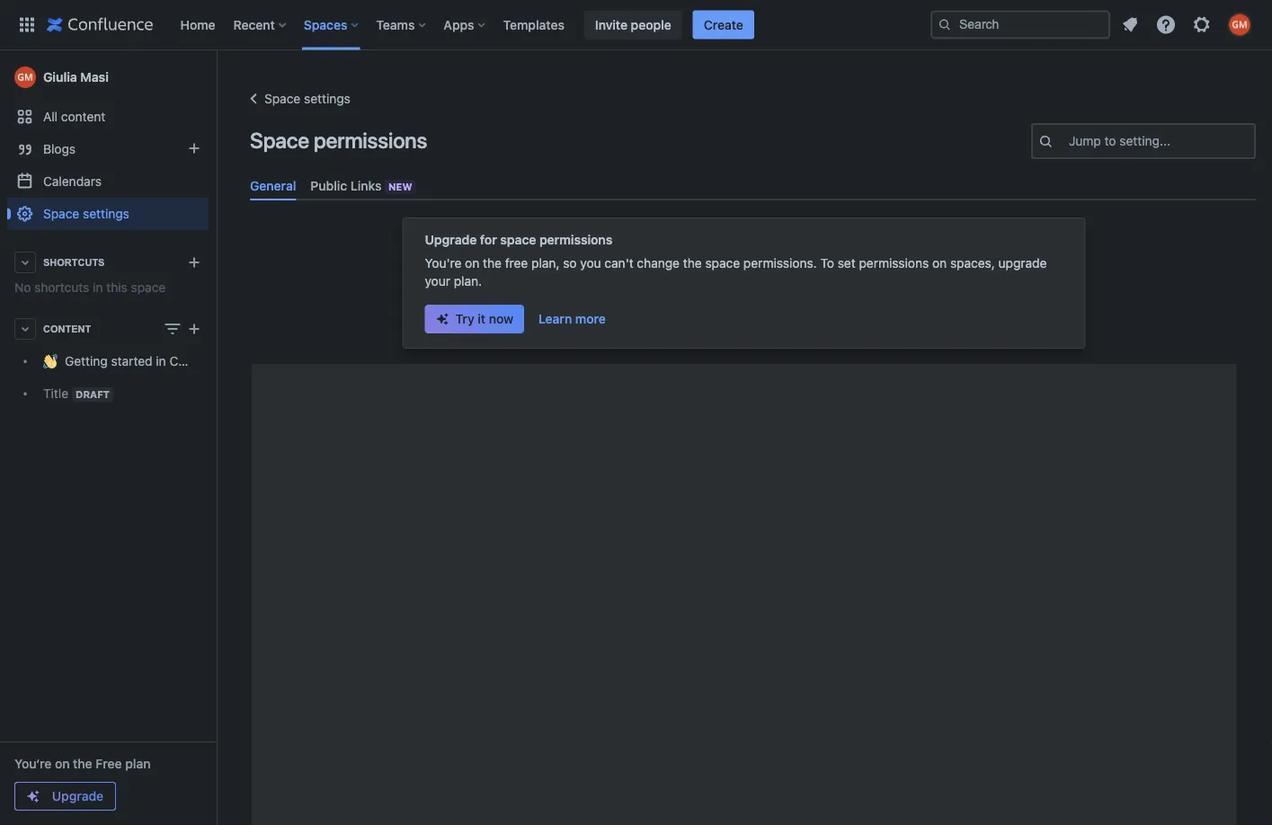 Task type: vqa. For each thing, say whether or not it's contained in the screenshot.
the set
yes



Task type: describe. For each thing, give the bounding box(es) containing it.
premium image
[[26, 790, 40, 804]]

1 horizontal spatial the
[[483, 256, 502, 271]]

2 horizontal spatial on
[[933, 256, 947, 271]]

Search field
[[931, 10, 1111, 39]]

appswitcher icon image
[[16, 14, 38, 36]]

try it now button
[[425, 305, 524, 334]]

permissions.
[[744, 256, 817, 271]]

plan
[[125, 757, 151, 772]]

collapse sidebar image
[[196, 59, 236, 95]]

to
[[1105, 134, 1117, 148]]

2 horizontal spatial the
[[683, 256, 702, 271]]

0 horizontal spatial space
[[131, 280, 166, 295]]

you're on the free plan
[[14, 757, 151, 772]]

in for started
[[156, 354, 166, 369]]

shortcuts button
[[7, 246, 209, 279]]

try
[[456, 312, 475, 327]]

permissions up links
[[314, 128, 427, 153]]

links
[[351, 178, 382, 193]]

spaces,
[[951, 256, 995, 271]]

add shortcut image
[[183, 252, 205, 273]]

you're
[[425, 256, 462, 271]]

general link
[[243, 171, 303, 201]]

content
[[43, 323, 91, 335]]

1 vertical spatial space
[[250, 128, 309, 153]]

learn more link
[[528, 305, 617, 334]]

free
[[96, 757, 122, 772]]

space settings inside space element
[[43, 206, 129, 221]]

general
[[250, 178, 296, 193]]

0 vertical spatial space
[[500, 233, 536, 248]]

new
[[389, 181, 413, 192]]

upgrade button
[[15, 783, 115, 810]]

create a page image
[[183, 318, 205, 340]]

all content link
[[7, 101, 209, 133]]

upgrade
[[999, 256, 1047, 271]]

your
[[425, 274, 451, 289]]

home
[[180, 17, 215, 32]]

so
[[563, 256, 577, 271]]

space element
[[0, 50, 236, 826]]

setting...
[[1120, 134, 1171, 148]]

blogs
[[43, 142, 76, 156]]

2 horizontal spatial space
[[706, 256, 740, 271]]

on inside space element
[[55, 757, 70, 772]]

all content
[[43, 109, 106, 124]]

help icon image
[[1156, 14, 1177, 36]]

search image
[[938, 18, 952, 32]]

templates link
[[498, 10, 570, 39]]

free
[[505, 256, 528, 271]]

change view image
[[162, 318, 183, 340]]

create a blog image
[[183, 138, 205, 159]]

plan,
[[532, 256, 560, 271]]

learn more
[[539, 312, 606, 327]]

started
[[111, 354, 153, 369]]

apps button
[[438, 10, 492, 39]]

getting started in confluence
[[65, 354, 236, 369]]

learn
[[539, 312, 572, 327]]

title
[[43, 386, 68, 401]]

public
[[311, 178, 347, 193]]

in for shortcuts
[[93, 280, 103, 295]]

create
[[704, 17, 744, 32]]

spaces
[[304, 17, 348, 32]]

you
[[580, 256, 601, 271]]

permissions right set
[[859, 256, 929, 271]]

teams button
[[371, 10, 433, 39]]

set
[[838, 256, 856, 271]]

for
[[480, 233, 497, 248]]

shortcuts
[[34, 280, 89, 295]]

settings inside space element
[[83, 206, 129, 221]]

change
[[637, 256, 680, 271]]

spaces button
[[298, 10, 365, 39]]

invite people button
[[585, 10, 682, 39]]



Task type: locate. For each thing, give the bounding box(es) containing it.
try it now
[[456, 312, 514, 327]]

0 horizontal spatial in
[[93, 280, 103, 295]]

0 vertical spatial space settings link
[[243, 88, 351, 110]]

the left free
[[73, 757, 92, 772]]

0 vertical spatial space settings
[[264, 91, 351, 106]]

upgrade down you're on the free plan
[[52, 789, 104, 804]]

all
[[309, 366, 323, 381]]

permissions up so
[[540, 233, 613, 248]]

create link
[[693, 10, 754, 39]]

templates
[[503, 17, 565, 32]]

on up plan.
[[465, 256, 480, 271]]

upgrade up you're
[[425, 233, 477, 248]]

0 horizontal spatial space settings link
[[7, 198, 209, 230]]

space settings link
[[243, 88, 351, 110], [7, 198, 209, 230]]

1 vertical spatial space settings link
[[7, 198, 209, 230]]

settings
[[304, 91, 351, 106], [83, 206, 129, 221]]

1 horizontal spatial settings
[[304, 91, 351, 106]]

0 horizontal spatial space settings
[[43, 206, 129, 221]]

upgrade for upgrade
[[52, 789, 104, 804]]

1 vertical spatial upgrade
[[52, 789, 104, 804]]

Search settings text field
[[1069, 132, 1073, 150]]

1 horizontal spatial in
[[156, 354, 166, 369]]

override all permissions
[[252, 366, 402, 381]]

1 horizontal spatial space settings
[[264, 91, 351, 106]]

0 horizontal spatial the
[[73, 757, 92, 772]]

space down 'calendars'
[[43, 206, 79, 221]]

no
[[14, 280, 31, 295]]

space
[[500, 233, 536, 248], [706, 256, 740, 271], [131, 280, 166, 295]]

can't
[[605, 256, 634, 271]]

giulia masi
[[43, 70, 109, 85]]

calendars link
[[7, 165, 209, 198]]

1 vertical spatial space settings
[[43, 206, 129, 221]]

0 horizontal spatial settings
[[83, 206, 129, 221]]

title draft
[[43, 386, 110, 401]]

upgrade
[[425, 233, 477, 248], [52, 789, 104, 804]]

upgrade for upgrade for space permissions you're on the free plan, so you can't change the space permissions. to set permissions on spaces, upgrade your plan.
[[425, 233, 477, 248]]

banner
[[0, 0, 1273, 50]]

upgrade inside upgrade for space permissions you're on the free plan, so you can't change the space permissions. to set permissions on spaces, upgrade your plan.
[[425, 233, 477, 248]]

1 horizontal spatial space
[[500, 233, 536, 248]]

jump to setting...
[[1069, 134, 1171, 148]]

shortcuts
[[43, 257, 105, 268]]

blogs link
[[7, 133, 209, 165]]

1 horizontal spatial upgrade
[[425, 233, 477, 248]]

recent
[[233, 17, 275, 32]]

0 horizontal spatial upgrade
[[52, 789, 104, 804]]

the
[[483, 256, 502, 271], [683, 256, 702, 271], [73, 757, 92, 772]]

to
[[821, 256, 835, 271]]

tree inside space element
[[7, 345, 236, 410]]

plan.
[[454, 274, 482, 289]]

draft
[[76, 389, 110, 400]]

notification icon image
[[1120, 14, 1141, 36]]

permissions right all
[[326, 366, 402, 381]]

space settings link down 'calendars'
[[7, 198, 209, 230]]

global element
[[11, 0, 927, 50]]

2 vertical spatial space
[[131, 280, 166, 295]]

the right change
[[683, 256, 702, 271]]

space settings link up 'space permissions'
[[243, 88, 351, 110]]

tab list
[[243, 171, 1264, 201]]

tab list containing general
[[243, 171, 1264, 201]]

getting
[[65, 354, 108, 369]]

settings up 'space permissions'
[[304, 91, 351, 106]]

1 vertical spatial space
[[706, 256, 740, 271]]

1 vertical spatial in
[[156, 354, 166, 369]]

1 horizontal spatial on
[[465, 256, 480, 271]]

0 vertical spatial settings
[[304, 91, 351, 106]]

space up free
[[500, 233, 536, 248]]

override
[[252, 366, 306, 381]]

0 vertical spatial in
[[93, 280, 103, 295]]

settings icon image
[[1192, 14, 1213, 36]]

upgrade for space permissions you're on the free plan, so you can't change the space permissions. to set permissions on spaces, upgrade your plan.
[[425, 233, 1047, 289]]

1 horizontal spatial space settings link
[[243, 88, 351, 110]]

you're
[[14, 757, 52, 772]]

space left permissions. on the top
[[706, 256, 740, 271]]

home link
[[175, 10, 221, 39]]

masi
[[80, 70, 109, 85]]

invite people
[[595, 17, 672, 32]]

on left "spaces,"
[[933, 256, 947, 271]]

space settings down 'calendars'
[[43, 206, 129, 221]]

space settings up 'space permissions'
[[264, 91, 351, 106]]

confluence
[[170, 354, 236, 369]]

content button
[[7, 313, 209, 345]]

on right you're
[[55, 757, 70, 772]]

space right this
[[131, 280, 166, 295]]

jump
[[1069, 134, 1102, 148]]

all
[[43, 109, 58, 124]]

recent button
[[228, 10, 293, 39]]

confluence image
[[47, 14, 153, 36], [47, 14, 153, 36]]

now
[[489, 312, 514, 327]]

public links new
[[311, 178, 413, 193]]

0 vertical spatial space
[[264, 91, 301, 106]]

teams
[[376, 17, 415, 32]]

space settings
[[264, 91, 351, 106], [43, 206, 129, 221]]

banner containing home
[[0, 0, 1273, 50]]

calendars
[[43, 174, 102, 189]]

space permissions
[[250, 128, 427, 153]]

people
[[631, 17, 672, 32]]

on
[[465, 256, 480, 271], [933, 256, 947, 271], [55, 757, 70, 772]]

more
[[576, 312, 606, 327]]

space
[[264, 91, 301, 106], [250, 128, 309, 153], [43, 206, 79, 221]]

settings down "calendars" link
[[83, 206, 129, 221]]

no shortcuts in this space
[[14, 280, 166, 295]]

in left this
[[93, 280, 103, 295]]

in
[[93, 280, 103, 295], [156, 354, 166, 369]]

space up general
[[250, 128, 309, 153]]

the inside space element
[[73, 757, 92, 772]]

upgrade inside button
[[52, 789, 104, 804]]

invite
[[595, 17, 628, 32]]

the down for
[[483, 256, 502, 271]]

giulia masi link
[[7, 59, 209, 95]]

apps
[[444, 17, 474, 32]]

0 vertical spatial upgrade
[[425, 233, 477, 248]]

0 horizontal spatial on
[[55, 757, 70, 772]]

space up 'space permissions'
[[264, 91, 301, 106]]

tree containing getting started in confluence
[[7, 345, 236, 410]]

giulia
[[43, 70, 77, 85]]

getting started in confluence link
[[7, 345, 236, 378]]

content
[[61, 109, 106, 124]]

tree
[[7, 345, 236, 410]]

2 vertical spatial space
[[43, 206, 79, 221]]

1 vertical spatial settings
[[83, 206, 129, 221]]

this
[[106, 280, 128, 295]]

it
[[478, 312, 486, 327]]

permissions
[[314, 128, 427, 153], [540, 233, 613, 248], [859, 256, 929, 271], [326, 366, 402, 381]]

in right started
[[156, 354, 166, 369]]



